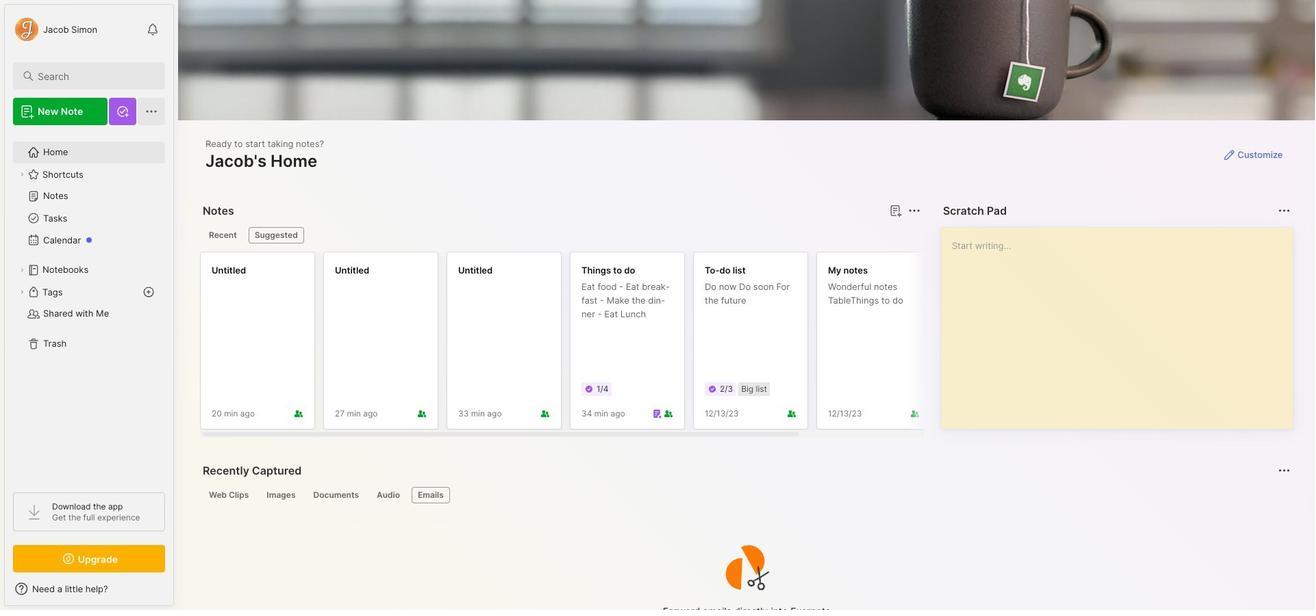 Task type: describe. For each thing, give the bounding box(es) containing it.
none search field inside the main element
[[38, 68, 153, 84]]

Start writing… text field
[[952, 228, 1292, 418]]

expand tags image
[[18, 288, 26, 297]]

2 tab list from the top
[[203, 488, 1288, 504]]

more actions image
[[1276, 463, 1292, 479]]

click to collapse image
[[173, 586, 183, 602]]

Search text field
[[38, 70, 153, 83]]

Account field
[[13, 16, 97, 43]]

1 more actions image from the left
[[906, 203, 922, 219]]



Task type: locate. For each thing, give the bounding box(es) containing it.
expand notebooks image
[[18, 266, 26, 275]]

WHAT'S NEW field
[[5, 579, 173, 601]]

row group
[[200, 252, 1063, 438]]

tree
[[5, 134, 173, 481]]

1 horizontal spatial more actions image
[[1276, 203, 1292, 219]]

tab list
[[203, 227, 918, 244], [203, 488, 1288, 504]]

1 tab list from the top
[[203, 227, 918, 244]]

tree inside the main element
[[5, 134, 173, 481]]

More actions field
[[905, 201, 924, 221], [1275, 201, 1294, 221], [1275, 462, 1294, 481]]

more actions image
[[906, 203, 922, 219], [1276, 203, 1292, 219]]

tab
[[203, 227, 243, 244], [248, 227, 304, 244], [203, 488, 255, 504], [260, 488, 302, 504], [307, 488, 365, 504], [371, 488, 406, 504], [412, 488, 450, 504]]

0 vertical spatial tab list
[[203, 227, 918, 244]]

0 horizontal spatial more actions image
[[906, 203, 922, 219]]

None search field
[[38, 68, 153, 84]]

1 vertical spatial tab list
[[203, 488, 1288, 504]]

2 more actions image from the left
[[1276, 203, 1292, 219]]

main element
[[0, 0, 178, 611]]



Task type: vqa. For each thing, say whether or not it's contained in the screenshot.
first TAB LIST from the bottom of the page
yes



